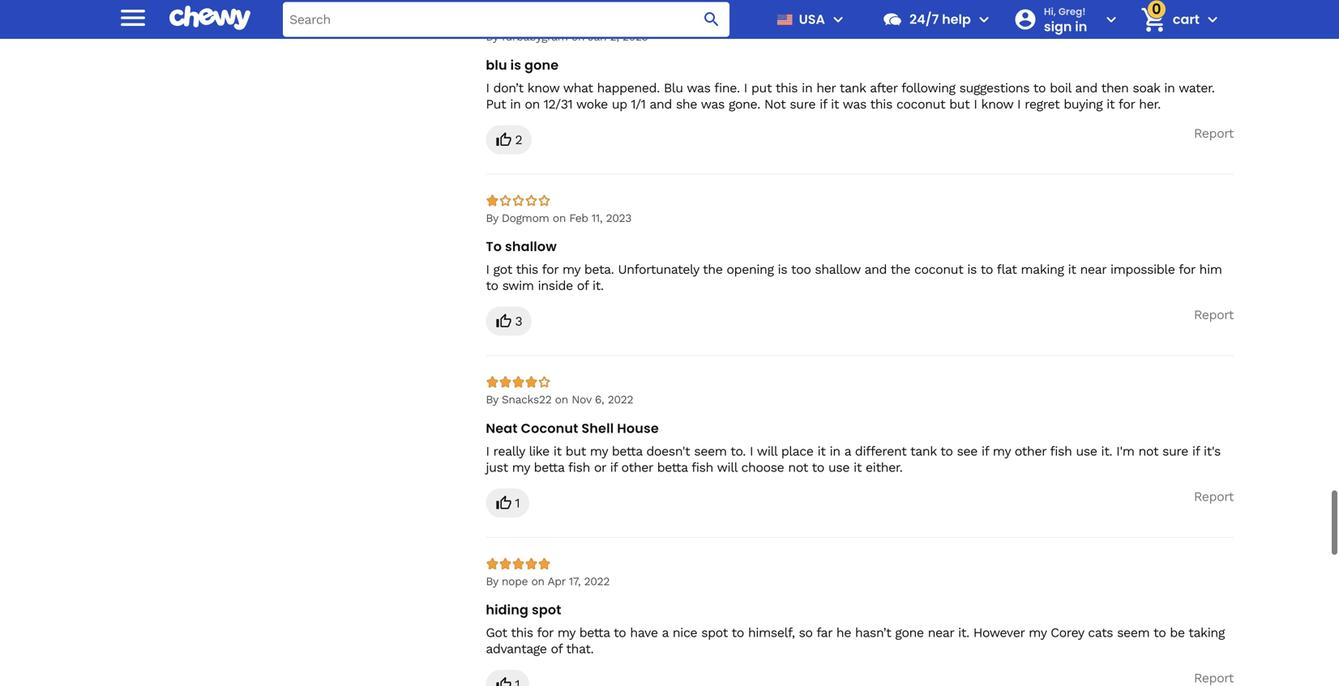 Task type: locate. For each thing, give the bounding box(es) containing it.
jan
[[588, 30, 607, 43]]

0 horizontal spatial tank
[[840, 80, 866, 96]]

to left the flat
[[981, 262, 994, 278]]

i'm
[[1117, 444, 1135, 459]]

of down beta. in the left top of the page
[[577, 278, 589, 294]]

1 horizontal spatial the
[[891, 262, 911, 278]]

0 vertical spatial tank
[[840, 80, 866, 96]]

like
[[529, 444, 550, 459]]

coconut
[[521, 420, 579, 438]]

other down doesn't
[[622, 460, 653, 475]]

is
[[511, 56, 522, 74], [778, 262, 788, 278], [968, 262, 977, 278]]

this inside hiding spot got this for my betta to have a nice spot to himself, so far he hasn't gone near it. however my corey cats seem to be taking advantage of that.
[[511, 626, 533, 641]]

1 vertical spatial of
[[551, 642, 563, 657]]

him
[[1200, 262, 1223, 278]]

don't
[[494, 80, 524, 96]]

1 vertical spatial it.
[[1102, 444, 1113, 459]]

on left "feb"
[[553, 212, 566, 225]]

seem right cats in the bottom of the page
[[1118, 626, 1150, 641]]

seem left to.
[[694, 444, 727, 459]]

on left 12/31
[[525, 97, 540, 112]]

2,
[[610, 30, 619, 43]]

for down then
[[1119, 97, 1136, 112]]

menu image right usa
[[829, 10, 848, 29]]

i
[[486, 80, 490, 96], [744, 80, 748, 96], [974, 97, 978, 112], [1018, 97, 1021, 112], [486, 262, 490, 278], [486, 444, 490, 459], [750, 444, 754, 459]]

3 button
[[486, 307, 532, 336]]

0 vertical spatial 2023
[[623, 30, 648, 43]]

shallow
[[505, 238, 557, 256], [815, 262, 861, 278]]

tank right her
[[840, 80, 866, 96]]

4 report button from the top
[[1195, 671, 1234, 687]]

report button down the it's
[[1195, 489, 1234, 505]]

is left too
[[778, 262, 788, 278]]

1 vertical spatial tank
[[911, 444, 937, 459]]

0 horizontal spatial gone
[[525, 56, 559, 74]]

to left 'have'
[[614, 626, 626, 641]]

it right making
[[1069, 262, 1077, 278]]

corey
[[1051, 626, 1085, 641]]

1 vertical spatial gone
[[896, 626, 924, 641]]

1 horizontal spatial of
[[577, 278, 589, 294]]

of
[[577, 278, 589, 294], [551, 642, 563, 657]]

report down the it's
[[1195, 489, 1234, 505]]

coconut down 'following'
[[897, 97, 946, 112]]

0 horizontal spatial other
[[622, 460, 653, 475]]

2 horizontal spatial it.
[[1102, 444, 1113, 459]]

on left jan
[[572, 30, 585, 43]]

blu
[[664, 80, 683, 96]]

sure inside "neat coconut shell house i really like it but my betta doesn't seem to. i will place it in a different tank to see if my other fish use it.  i'm not sure if it's just my betta fish or if other betta fish will choose not to use it either."
[[1163, 444, 1189, 459]]

my inside to shallow i got this for my beta. unfortunately the opening is too shallow and the coconut is to flat making it near impossible for him to swim inside of it.
[[563, 262, 581, 278]]

opening
[[727, 262, 774, 278]]

0 horizontal spatial menu image
[[117, 1, 149, 34]]

report
[[1195, 126, 1234, 141], [1195, 308, 1234, 323], [1195, 489, 1234, 505], [1195, 671, 1234, 686]]

by up blu at the left of the page
[[486, 30, 498, 43]]

not down place
[[789, 460, 809, 475]]

24/7 help link
[[876, 0, 972, 39]]

and right too
[[865, 262, 887, 278]]

0 vertical spatial not
[[1139, 444, 1159, 459]]

different
[[855, 444, 907, 459]]

cart
[[1173, 10, 1200, 28]]

not right i'm
[[1139, 444, 1159, 459]]

0 vertical spatial know
[[528, 80, 560, 96]]

0 horizontal spatial sure
[[790, 97, 816, 112]]

1 horizontal spatial seem
[[1118, 626, 1150, 641]]

report for to shallow
[[1195, 308, 1234, 323]]

1 vertical spatial spot
[[702, 626, 728, 641]]

1 vertical spatial shallow
[[815, 262, 861, 278]]

boil
[[1050, 80, 1072, 96]]

betta up that.
[[580, 626, 610, 641]]

fish left or
[[568, 460, 590, 475]]

either.
[[866, 460, 903, 475]]

spot down by nope on apr 17, 2022
[[532, 601, 562, 619]]

use left i'm
[[1077, 444, 1098, 459]]

2022 right 6,
[[608, 394, 634, 407]]

got
[[486, 626, 507, 641]]

know up 12/31
[[528, 80, 560, 96]]

on
[[572, 30, 585, 43], [525, 97, 540, 112], [553, 212, 566, 225], [555, 394, 568, 407], [532, 575, 545, 589]]

3 report from the top
[[1195, 489, 1234, 505]]

report button for blu is gone
[[1195, 125, 1234, 142]]

1 horizontal spatial near
[[1081, 262, 1107, 278]]

seem inside hiding spot got this for my betta to have a nice spot to himself, so far he hasn't gone near it. however my corey cats seem to be taking advantage of that.
[[1118, 626, 1150, 641]]

0 horizontal spatial use
[[829, 460, 850, 475]]

0 vertical spatial coconut
[[897, 97, 946, 112]]

0 horizontal spatial but
[[566, 444, 586, 459]]

if right see
[[982, 444, 989, 459]]

report button down water.
[[1195, 125, 1234, 142]]

3 by from the top
[[486, 394, 498, 407]]

4 report from the top
[[1195, 671, 1234, 686]]

Product search field
[[283, 2, 730, 37]]

will up choose on the bottom
[[757, 444, 778, 459]]

gone
[[525, 56, 559, 74], [896, 626, 924, 641]]

this up "not"
[[776, 80, 798, 96]]

not
[[1139, 444, 1159, 459], [789, 460, 809, 475]]

know down suggestions
[[982, 97, 1014, 112]]

my right see
[[993, 444, 1011, 459]]

suggestions
[[960, 80, 1030, 96]]

chewy home image
[[170, 0, 251, 36]]

a left different
[[845, 444, 851, 459]]

gone inside blu is gone i don't know what happened. blu was fine. i put this in her tank after following suggestions to boil and then soak in water. put in on 12/31 woke up 1/1 and she was gone. not sure if it was this coconut but i know i regret buying it for her.
[[525, 56, 559, 74]]

for up advantage at the bottom
[[537, 626, 554, 641]]

1 vertical spatial other
[[622, 460, 653, 475]]

0 vertical spatial other
[[1015, 444, 1047, 459]]

tank inside blu is gone i don't know what happened. blu was fine. i put this in her tank after following suggestions to boil and then soak in water. put in on 12/31 woke up 1/1 and she was gone. not sure if it was this coconut but i know i regret buying it for her.
[[840, 80, 866, 96]]

betta inside hiding spot got this for my betta to have a nice spot to himself, so far he hasn't gone near it. however my corey cats seem to be taking advantage of that.
[[580, 626, 610, 641]]

but down 'following'
[[950, 97, 970, 112]]

in down don't at the left top of the page
[[510, 97, 521, 112]]

on left apr
[[532, 575, 545, 589]]

1 vertical spatial 2022
[[584, 575, 610, 589]]

1 horizontal spatial sure
[[1163, 444, 1189, 459]]

will
[[757, 444, 778, 459], [717, 460, 738, 475]]

1 horizontal spatial gone
[[896, 626, 924, 641]]

1 vertical spatial know
[[982, 97, 1014, 112]]

other
[[1015, 444, 1047, 459], [622, 460, 653, 475]]

shallow right too
[[815, 262, 861, 278]]

1 horizontal spatial tank
[[911, 444, 937, 459]]

by up neat
[[486, 394, 498, 407]]

a inside hiding spot got this for my betta to have a nice spot to himself, so far he hasn't gone near it. however my corey cats seem to be taking advantage of that.
[[662, 626, 669, 641]]

0 horizontal spatial is
[[511, 56, 522, 74]]

menu image
[[117, 1, 149, 34], [829, 10, 848, 29]]

1 vertical spatial but
[[566, 444, 586, 459]]

sure left the it's
[[1163, 444, 1189, 459]]

1 the from the left
[[703, 262, 723, 278]]

it. inside to shallow i got this for my beta. unfortunately the opening is too shallow and the coconut is to flat making it near impossible for him to swim inside of it.
[[593, 278, 604, 294]]

2 report button from the top
[[1195, 307, 1234, 323]]

report down taking
[[1195, 671, 1234, 686]]

is inside blu is gone i don't know what happened. blu was fine. i put this in her tank after following suggestions to boil and then soak in water. put in on 12/31 woke up 1/1 and she was gone. not sure if it was this coconut but i know i regret buying it for her.
[[511, 56, 522, 74]]

what
[[563, 80, 593, 96]]

0 vertical spatial near
[[1081, 262, 1107, 278]]

betta down like
[[534, 460, 565, 475]]

2 vertical spatial and
[[865, 262, 887, 278]]

near left however
[[928, 626, 955, 641]]

24/7
[[910, 10, 939, 28]]

this up swim
[[516, 262, 538, 278]]

sure right "not"
[[790, 97, 816, 112]]

will down to.
[[717, 460, 738, 475]]

0 vertical spatial of
[[577, 278, 589, 294]]

1 horizontal spatial fish
[[692, 460, 714, 475]]

0 vertical spatial shallow
[[505, 238, 557, 256]]

2023 right 11,
[[606, 212, 632, 225]]

is left the flat
[[968, 262, 977, 278]]

to down place
[[812, 460, 825, 475]]

3 report button from the top
[[1195, 489, 1234, 505]]

of left that.
[[551, 642, 563, 657]]

on for is
[[572, 30, 585, 43]]

0 vertical spatial but
[[950, 97, 970, 112]]

1 report from the top
[[1195, 126, 1234, 141]]

and up buying
[[1076, 80, 1098, 96]]

her.
[[1140, 97, 1161, 112]]

in left her
[[802, 80, 813, 96]]

if down her
[[820, 97, 827, 112]]

1 report button from the top
[[1195, 125, 1234, 142]]

6,
[[595, 394, 604, 407]]

so
[[799, 626, 813, 641]]

0 vertical spatial sure
[[790, 97, 816, 112]]

1 vertical spatial will
[[717, 460, 738, 475]]

by up to
[[486, 212, 498, 225]]

tank inside "neat coconut shell house i really like it but my betta doesn't seem to. i will place it in a different tank to see if my other fish use it.  i'm not sure if it's just my betta fish or if other betta fish will choose not to use it either."
[[911, 444, 937, 459]]

0 vertical spatial spot
[[532, 601, 562, 619]]

is right blu at the left of the page
[[511, 56, 522, 74]]

1 vertical spatial coconut
[[915, 262, 964, 278]]

flat
[[997, 262, 1017, 278]]

snacks22
[[502, 394, 552, 407]]

report for neat coconut shell house
[[1195, 489, 1234, 505]]

it. left i'm
[[1102, 444, 1113, 459]]

to
[[1034, 80, 1046, 96], [981, 262, 994, 278], [486, 278, 499, 294], [941, 444, 953, 459], [812, 460, 825, 475], [614, 626, 626, 641], [732, 626, 744, 641], [1154, 626, 1167, 641]]

1 horizontal spatial know
[[982, 97, 1014, 112]]

help
[[943, 10, 972, 28]]

4 by from the top
[[486, 575, 498, 589]]

0 horizontal spatial of
[[551, 642, 563, 657]]

by for blu
[[486, 30, 498, 43]]

betta
[[612, 444, 643, 459], [534, 460, 565, 475], [657, 460, 688, 475], [580, 626, 610, 641]]

fish left choose on the bottom
[[692, 460, 714, 475]]

blu
[[486, 56, 507, 74]]

shallow down dogmom
[[505, 238, 557, 256]]

1 horizontal spatial and
[[865, 262, 887, 278]]

0 vertical spatial will
[[757, 444, 778, 459]]

1 horizontal spatial other
[[1015, 444, 1047, 459]]

to left be
[[1154, 626, 1167, 641]]

1 horizontal spatial but
[[950, 97, 970, 112]]

she
[[676, 97, 697, 112]]

1 horizontal spatial menu image
[[829, 10, 848, 29]]

1 horizontal spatial a
[[845, 444, 851, 459]]

woke
[[577, 97, 608, 112]]

if inside blu is gone i don't know what happened. blu was fine. i put this in her tank after following suggestions to boil and then soak in water. put in on 12/31 woke up 1/1 and she was gone. not sure if it was this coconut but i know i regret buying it for her.
[[820, 97, 827, 112]]

seem
[[694, 444, 727, 459], [1118, 626, 1150, 641]]

was
[[687, 80, 711, 96], [701, 97, 725, 112], [843, 97, 867, 112]]

i inside to shallow i got this for my beta. unfortunately the opening is too shallow and the coconut is to flat making it near impossible for him to swim inside of it.
[[486, 262, 490, 278]]

0 vertical spatial use
[[1077, 444, 1098, 459]]

and down the blu
[[650, 97, 672, 112]]

0 horizontal spatial near
[[928, 626, 955, 641]]

a left nice
[[662, 626, 669, 641]]

and
[[1076, 80, 1098, 96], [650, 97, 672, 112], [865, 262, 887, 278]]

tank right different
[[911, 444, 937, 459]]

for left him
[[1179, 262, 1196, 278]]

this inside to shallow i got this for my beta. unfortunately the opening is too shallow and the coconut is to flat making it near impossible for him to swim inside of it.
[[516, 262, 538, 278]]

other right see
[[1015, 444, 1047, 459]]

2023 right 2,
[[623, 30, 648, 43]]

report down him
[[1195, 308, 1234, 323]]

in right place
[[830, 444, 841, 459]]

0 horizontal spatial not
[[789, 460, 809, 475]]

it.
[[593, 278, 604, 294], [1102, 444, 1113, 459], [959, 626, 970, 641]]

0 horizontal spatial seem
[[694, 444, 727, 459]]

in inside "neat coconut shell house i really like it but my betta doesn't seem to. i will place it in a different tank to see if my other fish use it.  i'm not sure if it's just my betta fish or if other betta fish will choose not to use it either."
[[830, 444, 841, 459]]

put
[[486, 97, 506, 112]]

of inside to shallow i got this for my beta. unfortunately the opening is too shallow and the coconut is to flat making it near impossible for him to swim inside of it.
[[577, 278, 589, 294]]

1 vertical spatial 2023
[[606, 212, 632, 225]]

by for neat
[[486, 394, 498, 407]]

by furbabygram on jan 2, 2023
[[486, 30, 648, 43]]

0 vertical spatial 2022
[[608, 394, 634, 407]]

know
[[528, 80, 560, 96], [982, 97, 1014, 112]]

2 horizontal spatial is
[[968, 262, 977, 278]]

0 vertical spatial and
[[1076, 80, 1098, 96]]

by dogmom on feb 11, 2023
[[486, 212, 632, 225]]

my up or
[[590, 444, 608, 459]]

but inside "neat coconut shell house i really like it but my betta doesn't seem to. i will place it in a different tank to see if my other fish use it.  i'm not sure if it's just my betta fish or if other betta fish will choose not to use it either."
[[566, 444, 586, 459]]

1 vertical spatial and
[[650, 97, 672, 112]]

a
[[845, 444, 851, 459], [662, 626, 669, 641]]

tank
[[840, 80, 866, 96], [911, 444, 937, 459]]

0 vertical spatial a
[[845, 444, 851, 459]]

menu image left chewy home image
[[117, 1, 149, 34]]

2022
[[608, 394, 634, 407], [584, 575, 610, 589]]

was up she
[[687, 80, 711, 96]]

1 horizontal spatial it.
[[959, 626, 970, 641]]

17,
[[569, 575, 581, 589]]

i left got
[[486, 262, 490, 278]]

0 horizontal spatial the
[[703, 262, 723, 278]]

this up advantage at the bottom
[[511, 626, 533, 641]]

1 vertical spatial seem
[[1118, 626, 1150, 641]]

nov
[[572, 394, 592, 407]]

0 vertical spatial gone
[[525, 56, 559, 74]]

i left regret
[[1018, 97, 1021, 112]]

1 button
[[486, 489, 530, 518]]

the
[[703, 262, 723, 278], [891, 262, 911, 278]]

near left 'impossible'
[[1081, 262, 1107, 278]]

fish
[[1051, 444, 1073, 459], [568, 460, 590, 475], [692, 460, 714, 475]]

my down really
[[512, 460, 530, 475]]

0 vertical spatial it.
[[593, 278, 604, 294]]

really
[[494, 444, 525, 459]]

but down the shell
[[566, 444, 586, 459]]

of inside hiding spot got this for my betta to have a nice spot to himself, so far he hasn't gone near it. however my corey cats seem to be taking advantage of that.
[[551, 642, 563, 657]]

1 by from the top
[[486, 30, 498, 43]]

11,
[[592, 212, 603, 225]]

happened.
[[597, 80, 660, 96]]

it. down beta. in the left top of the page
[[593, 278, 604, 294]]

it. left however
[[959, 626, 970, 641]]

0 horizontal spatial a
[[662, 626, 669, 641]]

report button for to shallow
[[1195, 307, 1234, 323]]

2 horizontal spatial and
[[1076, 80, 1098, 96]]

1 vertical spatial a
[[662, 626, 669, 641]]

1 vertical spatial sure
[[1163, 444, 1189, 459]]

2 by from the top
[[486, 212, 498, 225]]

0 horizontal spatial it.
[[593, 278, 604, 294]]

spot right nice
[[702, 626, 728, 641]]

1 horizontal spatial shallow
[[815, 262, 861, 278]]

0 vertical spatial seem
[[694, 444, 727, 459]]

2 the from the left
[[891, 262, 911, 278]]

coconut left the flat
[[915, 262, 964, 278]]

1 horizontal spatial use
[[1077, 444, 1098, 459]]

in right soak
[[1165, 80, 1176, 96]]

gone down furbabygram
[[525, 56, 559, 74]]

2023
[[623, 30, 648, 43], [606, 212, 632, 225]]

2 report from the top
[[1195, 308, 1234, 323]]

to inside blu is gone i don't know what happened. blu was fine. i put this in her tank after following suggestions to boil and then soak in water. put in on 12/31 woke up 1/1 and she was gone. not sure if it was this coconut but i know i regret buying it for her.
[[1034, 80, 1046, 96]]

it down then
[[1107, 97, 1115, 112]]

2 vertical spatial it.
[[959, 626, 970, 641]]

0 horizontal spatial will
[[717, 460, 738, 475]]

1 vertical spatial near
[[928, 626, 955, 641]]

2022 for neat coconut shell house
[[608, 394, 634, 407]]

report button down taking
[[1195, 671, 1234, 687]]

feb
[[570, 212, 589, 225]]

1 horizontal spatial spot
[[702, 626, 728, 641]]



Task type: describe. For each thing, give the bounding box(es) containing it.
i down suggestions
[[974, 97, 978, 112]]

neat
[[486, 420, 518, 438]]

following
[[902, 80, 956, 96]]

1 horizontal spatial will
[[757, 444, 778, 459]]

cart link
[[1135, 0, 1200, 39]]

account menu image
[[1102, 10, 1122, 29]]

gone inside hiding spot got this for my betta to have a nice spot to himself, so far he hasn't gone near it. however my corey cats seem to be taking advantage of that.
[[896, 626, 924, 641]]

it's
[[1204, 444, 1221, 459]]

up
[[612, 97, 627, 112]]

i right to.
[[750, 444, 754, 459]]

0 horizontal spatial know
[[528, 80, 560, 96]]

fine.
[[715, 80, 740, 96]]

water.
[[1179, 80, 1215, 96]]

submit search image
[[702, 10, 722, 29]]

on for shallow
[[553, 212, 566, 225]]

hi,
[[1045, 5, 1057, 18]]

greg!
[[1059, 5, 1086, 18]]

was down fine.
[[701, 97, 725, 112]]

2023 for blu is gone
[[623, 30, 648, 43]]

2023 for to shallow
[[606, 212, 632, 225]]

choose
[[742, 460, 785, 475]]

this down after
[[871, 97, 893, 112]]

cart menu image
[[1204, 10, 1223, 29]]

report for blu is gone
[[1195, 126, 1234, 141]]

Search text field
[[283, 2, 730, 37]]

house
[[617, 420, 659, 438]]

report button for neat coconut shell house
[[1195, 489, 1234, 505]]

for inside blu is gone i don't know what happened. blu was fine. i put this in her tank after following suggestions to boil and then soak in water. put in on 12/31 woke up 1/1 and she was gone. not sure if it was this coconut but i know i regret buying it for her.
[[1119, 97, 1136, 112]]

shell
[[582, 420, 614, 438]]

items image
[[1140, 5, 1168, 34]]

inside
[[538, 278, 573, 294]]

it right like
[[554, 444, 562, 459]]

24/7 help
[[910, 10, 972, 28]]

it inside to shallow i got this for my beta. unfortunately the opening is too shallow and the coconut is to flat making it near impossible for him to swim inside of it.
[[1069, 262, 1077, 278]]

dogmom
[[502, 212, 549, 225]]

soak
[[1133, 80, 1161, 96]]

2 button
[[486, 125, 532, 155]]

advantage
[[486, 642, 547, 657]]

2022 for hiding spot
[[584, 575, 610, 589]]

0 horizontal spatial and
[[650, 97, 672, 112]]

in
[[1076, 17, 1088, 35]]

help menu image
[[975, 10, 994, 29]]

0 horizontal spatial shallow
[[505, 238, 557, 256]]

on for spot
[[532, 575, 545, 589]]

cats
[[1089, 626, 1114, 641]]

was right "not"
[[843, 97, 867, 112]]

to
[[486, 238, 502, 256]]

by snacks22 on nov 6, 2022
[[486, 394, 634, 407]]

1 horizontal spatial not
[[1139, 444, 1159, 459]]

i left put
[[744, 80, 748, 96]]

1/1
[[631, 97, 646, 112]]

1
[[515, 496, 520, 511]]

1 vertical spatial use
[[829, 460, 850, 475]]

unfortunately
[[618, 262, 699, 278]]

my left the corey
[[1029, 626, 1047, 641]]

apr
[[548, 575, 566, 589]]

hiding
[[486, 601, 529, 619]]

nope
[[502, 575, 528, 589]]

it left either.
[[854, 460, 862, 475]]

sure inside blu is gone i don't know what happened. blu was fine. i put this in her tank after following suggestions to boil and then soak in water. put in on 12/31 woke up 1/1 and she was gone. not sure if it was this coconut but i know i regret buying it for her.
[[790, 97, 816, 112]]

2
[[515, 132, 522, 148]]

0 horizontal spatial fish
[[568, 460, 590, 475]]

doesn't
[[647, 444, 690, 459]]

if left the it's
[[1193, 444, 1200, 459]]

just
[[486, 460, 508, 475]]

menu image inside the usa dropdown button
[[829, 10, 848, 29]]

it right place
[[818, 444, 826, 459]]

it. inside "neat coconut shell house i really like it but my betta doesn't seem to. i will place it in a different tank to see if my other fish use it.  i'm not sure if it's just my betta fish or if other betta fish will choose not to use it either."
[[1102, 444, 1113, 459]]

he
[[837, 626, 852, 641]]

be
[[1171, 626, 1185, 641]]

then
[[1102, 80, 1129, 96]]

however
[[974, 626, 1025, 641]]

taking
[[1189, 626, 1225, 641]]

but inside blu is gone i don't know what happened. blu was fine. i put this in her tank after following suggestions to boil and then soak in water. put in on 12/31 woke up 1/1 and she was gone. not sure if it was this coconut but i know i regret buying it for her.
[[950, 97, 970, 112]]

betta down doesn't
[[657, 460, 688, 475]]

usa
[[799, 10, 826, 28]]

it down her
[[831, 97, 839, 112]]

beta.
[[585, 262, 614, 278]]

buying
[[1064, 97, 1103, 112]]

1 horizontal spatial is
[[778, 262, 788, 278]]

by nope on apr 17, 2022
[[486, 575, 610, 589]]

on inside blu is gone i don't know what happened. blu was fine. i put this in her tank after following suggestions to boil and then soak in water. put in on 12/31 woke up 1/1 and she was gone. not sure if it was this coconut but i know i regret buying it for her.
[[525, 97, 540, 112]]

report for hiding spot
[[1195, 671, 1234, 686]]

it. inside hiding spot got this for my betta to have a nice spot to himself, so far he hasn't gone near it. however my corey cats seem to be taking advantage of that.
[[959, 626, 970, 641]]

report button for hiding spot
[[1195, 671, 1234, 687]]

for inside hiding spot got this for my betta to have a nice spot to himself, so far he hasn't gone near it. however my corey cats seem to be taking advantage of that.
[[537, 626, 554, 641]]

far
[[817, 626, 833, 641]]

or
[[594, 460, 606, 475]]

not
[[765, 97, 786, 112]]

my up that.
[[558, 626, 576, 641]]

3
[[515, 314, 522, 329]]

usa button
[[770, 0, 848, 39]]

coconut inside blu is gone i don't know what happened. blu was fine. i put this in her tank after following suggestions to boil and then soak in water. put in on 12/31 woke up 1/1 and she was gone. not sure if it was this coconut but i know i regret buying it for her.
[[897, 97, 946, 112]]

if right or
[[610, 460, 618, 475]]

on for coconut
[[555, 394, 568, 407]]

and inside to shallow i got this for my beta. unfortunately the opening is too shallow and the coconut is to flat making it near impossible for him to swim inside of it.
[[865, 262, 887, 278]]

that.
[[566, 642, 594, 657]]

to shallow i got this for my beta. unfortunately the opening is too shallow and the coconut is to flat making it near impossible for him to swim inside of it.
[[486, 238, 1223, 294]]

place
[[782, 444, 814, 459]]

got
[[494, 262, 512, 278]]

near inside to shallow i got this for my beta. unfortunately the opening is too shallow and the coconut is to flat making it near impossible for him to swim inside of it.
[[1081, 262, 1107, 278]]

sign
[[1045, 17, 1073, 35]]

furbabygram
[[502, 30, 568, 43]]

by for hiding
[[486, 575, 498, 589]]

to left see
[[941, 444, 953, 459]]

hasn't
[[856, 626, 892, 641]]

gone.
[[729, 97, 761, 112]]

a inside "neat coconut shell house i really like it but my betta doesn't seem to. i will place it in a different tank to see if my other fish use it.  i'm not sure if it's just my betta fish or if other betta fish will choose not to use it either."
[[845, 444, 851, 459]]

hiding spot got this for my betta to have a nice spot to himself, so far he hasn't gone near it. however my corey cats seem to be taking advantage of that.
[[486, 601, 1225, 657]]

coconut inside to shallow i got this for my beta. unfortunately the opening is too shallow and the coconut is to flat making it near impossible for him to swim inside of it.
[[915, 262, 964, 278]]

himself,
[[748, 626, 795, 641]]

near inside hiding spot got this for my betta to have a nice spot to himself, so far he hasn't gone near it. however my corey cats seem to be taking advantage of that.
[[928, 626, 955, 641]]

her
[[817, 80, 836, 96]]

for up the inside
[[542, 262, 559, 278]]

neat coconut shell house i really like it but my betta doesn't seem to. i will place it in a different tank to see if my other fish use it.  i'm not sure if it's just my betta fish or if other betta fish will choose not to use it either.
[[486, 420, 1221, 475]]

betta down house
[[612, 444, 643, 459]]

2 horizontal spatial fish
[[1051, 444, 1073, 459]]

swim
[[503, 278, 534, 294]]

i up put
[[486, 80, 490, 96]]

too
[[791, 262, 811, 278]]

i up just
[[486, 444, 490, 459]]

by for to
[[486, 212, 498, 225]]

0 horizontal spatial spot
[[532, 601, 562, 619]]

blu is gone i don't know what happened. blu was fine. i put this in her tank after following suggestions to boil and then soak in water. put in on 12/31 woke up 1/1 and she was gone. not sure if it was this coconut but i know i regret buying it for her.
[[486, 56, 1215, 112]]

12/31
[[544, 97, 573, 112]]

seem inside "neat coconut shell house i really like it but my betta doesn't seem to. i will place it in a different tank to see if my other fish use it.  i'm not sure if it's just my betta fish or if other betta fish will choose not to use it either."
[[694, 444, 727, 459]]

1 vertical spatial not
[[789, 460, 809, 475]]

to down got
[[486, 278, 499, 294]]

regret
[[1025, 97, 1060, 112]]

chewy support image
[[882, 9, 903, 30]]

put
[[752, 80, 772, 96]]

see
[[957, 444, 978, 459]]

to left himself,
[[732, 626, 744, 641]]

to.
[[731, 444, 746, 459]]

after
[[870, 80, 898, 96]]

making
[[1021, 262, 1065, 278]]

have
[[630, 626, 658, 641]]

impossible
[[1111, 262, 1176, 278]]



Task type: vqa. For each thing, say whether or not it's contained in the screenshot.
sure
yes



